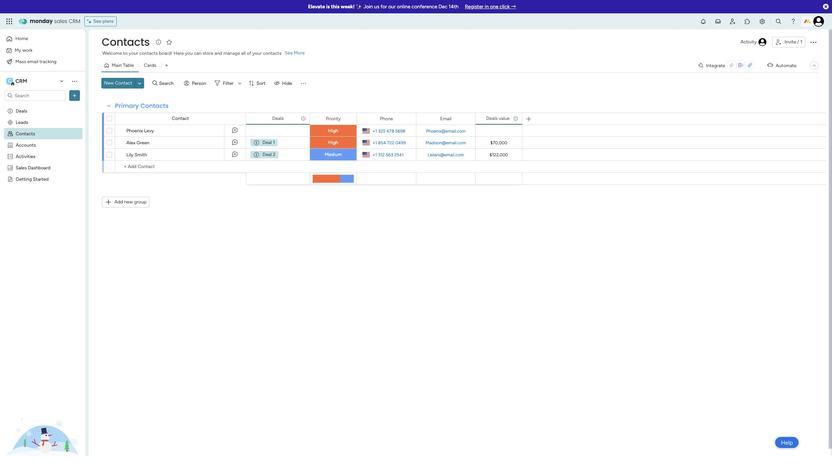 Task type: locate. For each thing, give the bounding box(es) containing it.
options image
[[810, 38, 818, 46], [71, 92, 78, 99], [513, 113, 518, 124], [347, 113, 352, 125], [407, 113, 411, 125]]

Priority field
[[324, 115, 343, 123]]

dashboard
[[28, 165, 50, 171]]

deal 1 element
[[250, 139, 278, 147]]

online
[[397, 4, 411, 10]]

see left more
[[285, 50, 293, 56]]

join
[[364, 4, 373, 10]]

hide
[[282, 80, 292, 86]]

phoenix@email.com link
[[425, 129, 467, 134]]

deals up the deal 1
[[272, 116, 284, 121]]

mass email tracking
[[15, 59, 56, 64]]

+1 left 854
[[373, 140, 377, 145]]

1 vertical spatial high
[[328, 140, 338, 146]]

your right of
[[253, 51, 262, 56]]

1 horizontal spatial contact
[[172, 116, 189, 121]]

0 vertical spatial +1
[[373, 129, 377, 134]]

0 horizontal spatial options image
[[300, 113, 305, 124]]

2541
[[394, 152, 404, 157]]

column information image right value
[[513, 116, 519, 121]]

dec
[[439, 4, 448, 10]]

contacts
[[102, 34, 150, 50], [141, 102, 169, 110], [16, 131, 35, 136]]

svg image for deal 1
[[253, 139, 260, 146]]

svg image
[[253, 139, 260, 146], [253, 152, 260, 158]]

monday sales crm
[[30, 17, 80, 25]]

2 horizontal spatial deals
[[486, 116, 498, 121]]

+1
[[373, 129, 377, 134], [373, 140, 377, 145], [373, 152, 377, 157]]

1 right "/"
[[801, 39, 803, 45]]

+1 left 325
[[373, 129, 377, 134]]

add to favorites image
[[166, 39, 173, 45]]

notifications image
[[700, 18, 707, 25]]

contacts down 'v2 search' "icon"
[[141, 102, 169, 110]]

contacts up cards
[[139, 51, 158, 56]]

deals
[[16, 108, 27, 114], [272, 116, 284, 121], [486, 116, 498, 121]]

apps image
[[744, 18, 751, 25]]

select product image
[[6, 18, 13, 25]]

1 horizontal spatial see
[[285, 50, 293, 56]]

0 horizontal spatial crm
[[15, 78, 27, 84]]

high down priority field
[[328, 128, 338, 134]]

cards
[[144, 63, 156, 68]]

high
[[328, 128, 338, 134], [328, 140, 338, 146]]

contacts left see more link at left
[[263, 51, 281, 56]]

+1 325 478 5698 link
[[370, 127, 405, 135]]

+1 inside +1 312 563 2541 'link'
[[373, 152, 377, 157]]

help
[[781, 440, 793, 446]]

svg image left the deal 1
[[253, 139, 260, 146]]

can
[[194, 51, 201, 56]]

+1 312 563 2541
[[373, 152, 404, 157]]

register in one click →
[[465, 4, 516, 10]]

lottie animation image
[[0, 389, 85, 457]]

0 vertical spatial svg image
[[253, 139, 260, 146]]

invite / 1
[[785, 39, 803, 45]]

dapulse integrations image
[[698, 63, 703, 68]]

crm right workspace icon
[[15, 78, 27, 84]]

1
[[801, 39, 803, 45], [273, 140, 275, 146]]

see inside "welcome to your contacts board! here you can store and manage all of your contacts see more"
[[285, 50, 293, 56]]

public dashboard image
[[7, 165, 13, 171]]

main table button
[[101, 60, 139, 71]]

elevate is this week! ✨ join us for our online conference dec 14th
[[308, 4, 459, 10]]

high up medium
[[328, 140, 338, 146]]

1 vertical spatial deal
[[263, 152, 272, 158]]

1 up 2
[[273, 140, 275, 146]]

column information image
[[301, 116, 306, 121], [513, 116, 519, 121]]

contact
[[115, 80, 132, 86], [172, 116, 189, 121]]

1 vertical spatial see
[[285, 50, 293, 56]]

+1 for lily smith
[[373, 152, 377, 157]]

2 deal from the top
[[263, 152, 272, 158]]

autopilot image
[[768, 61, 773, 69]]

main
[[112, 63, 122, 68]]

options image right value
[[513, 113, 518, 124]]

$122,000
[[490, 152, 508, 157]]

1 horizontal spatial your
[[253, 51, 262, 56]]

1 vertical spatial contacts
[[141, 102, 169, 110]]

workspace options image
[[71, 78, 78, 85]]

add
[[114, 199, 123, 205]]

options image right priority field
[[347, 113, 352, 125]]

1 horizontal spatial 1
[[801, 39, 803, 45]]

1 vertical spatial contact
[[172, 116, 189, 121]]

high for alex green
[[328, 140, 338, 146]]

0 vertical spatial deal
[[263, 140, 272, 146]]

0 vertical spatial high
[[328, 128, 338, 134]]

show board description image
[[154, 39, 162, 45]]

activity
[[741, 39, 757, 45]]

conference
[[412, 4, 437, 10]]

contacts up to
[[102, 34, 150, 50]]

1 deal from the top
[[263, 140, 272, 146]]

high for phoenix levy
[[328, 128, 338, 134]]

leilani@email.com
[[428, 152, 464, 157]]

0 horizontal spatial your
[[129, 51, 138, 56]]

Phone field
[[378, 115, 395, 123]]

v2 search image
[[153, 80, 157, 87]]

contacts
[[139, 51, 158, 56], [263, 51, 281, 56]]

lily smith
[[126, 152, 147, 158]]

one
[[490, 4, 499, 10]]

1 horizontal spatial column information image
[[513, 116, 519, 121]]

home
[[15, 36, 28, 41]]

1 svg image from the top
[[253, 139, 260, 146]]

0499
[[395, 140, 406, 145]]

automate
[[776, 63, 797, 68]]

0 horizontal spatial contacts
[[139, 51, 158, 56]]

svg image for deal 2
[[253, 152, 260, 158]]

→
[[511, 4, 516, 10]]

primary
[[115, 102, 139, 110]]

phoenix@email.com
[[426, 129, 466, 134]]

deal 2
[[263, 152, 276, 158]]

1 horizontal spatial options image
[[466, 113, 471, 125]]

1 vertical spatial +1
[[373, 140, 377, 145]]

deal
[[263, 140, 272, 146], [263, 152, 272, 158]]

0 horizontal spatial column information image
[[301, 116, 306, 121]]

phoenix
[[126, 128, 143, 134]]

0 vertical spatial see
[[93, 18, 101, 24]]

1 horizontal spatial contacts
[[263, 51, 281, 56]]

2 high from the top
[[328, 140, 338, 146]]

option
[[0, 105, 85, 106]]

emails settings image
[[759, 18, 766, 25]]

deals up leads
[[16, 108, 27, 114]]

0 horizontal spatial contact
[[115, 80, 132, 86]]

options image
[[300, 113, 305, 124], [466, 113, 471, 125]]

1 column information image from the left
[[301, 116, 306, 121]]

1 your from the left
[[129, 51, 138, 56]]

plans
[[103, 18, 114, 24]]

your right to
[[129, 51, 138, 56]]

0 vertical spatial 1
[[801, 39, 803, 45]]

2 vertical spatial +1
[[373, 152, 377, 157]]

our
[[388, 4, 396, 10]]

activities
[[16, 154, 35, 159]]

sort
[[257, 80, 266, 86]]

in
[[485, 4, 489, 10]]

2
[[273, 152, 276, 158]]

see more link
[[284, 50, 305, 57]]

0 horizontal spatial see
[[93, 18, 101, 24]]

0 vertical spatial contact
[[115, 80, 132, 86]]

deal left 2
[[263, 152, 272, 158]]

help image
[[790, 18, 797, 25]]

angle down image
[[138, 81, 141, 86]]

getting started
[[16, 176, 49, 182]]

this
[[331, 4, 340, 10]]

1 +1 from the top
[[373, 129, 377, 134]]

hide button
[[272, 78, 296, 89]]

1 horizontal spatial crm
[[69, 17, 80, 25]]

elevate
[[308, 4, 325, 10]]

+1 inside +1 854 722 0499 link
[[373, 140, 377, 145]]

home button
[[4, 33, 72, 44]]

crm
[[69, 17, 80, 25], [15, 78, 27, 84]]

and
[[215, 51, 222, 56]]

options image right email field
[[466, 113, 471, 125]]

Deals value field
[[485, 115, 511, 122]]

Search field
[[157, 79, 178, 88]]

$70,000
[[490, 140, 507, 145]]

list box
[[0, 104, 85, 275]]

+1 for alex green
[[373, 140, 377, 145]]

us
[[374, 4, 379, 10]]

priority
[[326, 116, 341, 122]]

+1 854 722 0499 link
[[370, 139, 406, 147]]

svg image inside deal 2 element
[[253, 152, 260, 158]]

column information image right deals field at the top
[[301, 116, 306, 121]]

3 +1 from the top
[[373, 152, 377, 157]]

c
[[8, 78, 11, 84]]

column information image for deals value
[[513, 116, 519, 121]]

svg image inside "deal 1" element
[[253, 139, 260, 146]]

crm inside workspace selection element
[[15, 78, 27, 84]]

1 vertical spatial 1
[[273, 140, 275, 146]]

board!
[[159, 51, 173, 56]]

leads
[[16, 119, 28, 125]]

new
[[124, 199, 133, 205]]

0 vertical spatial crm
[[69, 17, 80, 25]]

Contacts field
[[100, 34, 151, 50]]

+1 left 312
[[373, 152, 377, 157]]

contacts up the accounts
[[16, 131, 35, 136]]

1 high from the top
[[328, 128, 338, 134]]

2 +1 from the top
[[373, 140, 377, 145]]

options image right deals field at the top
[[300, 113, 305, 124]]

0 horizontal spatial deals
[[16, 108, 27, 114]]

deals left value
[[486, 116, 498, 121]]

click
[[500, 4, 510, 10]]

for
[[381, 4, 387, 10]]

crm right the sales on the top
[[69, 17, 80, 25]]

christina overa image
[[814, 16, 824, 27]]

svg image left deal 2
[[253, 152, 260, 158]]

value
[[499, 116, 510, 121]]

see left the plans
[[93, 18, 101, 24]]

1 vertical spatial crm
[[15, 78, 27, 84]]

options image down workspace options icon
[[71, 92, 78, 99]]

1 vertical spatial svg image
[[253, 152, 260, 158]]

2 column information image from the left
[[513, 116, 519, 121]]

medium
[[325, 152, 342, 158]]

deal up deal 2
[[263, 140, 272, 146]]

2 svg image from the top
[[253, 152, 260, 158]]



Task type: vqa. For each thing, say whether or not it's contained in the screenshot.
"Computer"
no



Task type: describe. For each thing, give the bounding box(es) containing it.
public board image
[[7, 176, 13, 182]]

group
[[134, 199, 147, 205]]

person button
[[181, 78, 210, 89]]

phone
[[380, 116, 393, 122]]

phoenix levy
[[126, 128, 154, 134]]

new contact
[[104, 80, 132, 86]]

2 contacts from the left
[[263, 51, 281, 56]]

filter
[[223, 80, 234, 86]]

alex green
[[126, 140, 149, 146]]

invite / 1 button
[[772, 37, 806, 48]]

leilani@email.com link
[[426, 152, 465, 157]]

my work
[[15, 47, 32, 53]]

options image right "/"
[[810, 38, 818, 46]]

sales
[[54, 17, 67, 25]]

lily
[[126, 152, 133, 158]]

started
[[33, 176, 49, 182]]

you
[[185, 51, 193, 56]]

my
[[15, 47, 21, 53]]

activity button
[[738, 37, 770, 48]]

store
[[203, 51, 213, 56]]

sales dashboard
[[16, 165, 50, 171]]

0 horizontal spatial 1
[[273, 140, 275, 146]]

1 contacts from the left
[[139, 51, 158, 56]]

filter button
[[212, 78, 244, 89]]

main table
[[112, 63, 134, 68]]

alex
[[126, 140, 135, 146]]

563
[[386, 152, 393, 157]]

collapse board header image
[[812, 63, 817, 68]]

menu image
[[300, 80, 307, 87]]

2 vertical spatial contacts
[[16, 131, 35, 136]]

/
[[798, 39, 799, 45]]

list box containing deals
[[0, 104, 85, 275]]

inbox image
[[715, 18, 722, 25]]

to
[[123, 51, 128, 56]]

madison@email.com
[[426, 140, 466, 145]]

person
[[192, 80, 206, 86]]

welcome
[[102, 51, 122, 56]]

register
[[465, 4, 484, 10]]

1 horizontal spatial deals
[[272, 116, 284, 121]]

add new group
[[114, 199, 147, 205]]

+1 312 563 2541 link
[[370, 151, 404, 159]]

invite members image
[[730, 18, 736, 25]]

workspace selection element
[[6, 77, 28, 86]]

1 inside button
[[801, 39, 803, 45]]

accounts
[[16, 142, 36, 148]]

add view image
[[165, 63, 168, 68]]

deal 1
[[263, 140, 275, 146]]

madison@email.com link
[[424, 140, 467, 145]]

invite
[[785, 39, 796, 45]]

column information image for deals
[[301, 116, 306, 121]]

levy
[[144, 128, 154, 134]]

14th
[[449, 4, 459, 10]]

new
[[104, 80, 114, 86]]

contacts inside field
[[141, 102, 169, 110]]

Email field
[[439, 115, 453, 123]]

see plans
[[93, 18, 114, 24]]

work
[[22, 47, 32, 53]]

0 vertical spatial contacts
[[102, 34, 150, 50]]

tracking
[[39, 59, 56, 64]]

manage
[[223, 51, 240, 56]]

more
[[294, 50, 305, 56]]

mass
[[15, 59, 26, 64]]

Deals field
[[271, 115, 285, 122]]

week!
[[341, 4, 355, 10]]

deal for deal 1
[[263, 140, 272, 146]]

+ Add Contact text field
[[118, 163, 243, 171]]

see inside button
[[93, 18, 101, 24]]

deal 2 element
[[250, 151, 279, 159]]

2 your from the left
[[253, 51, 262, 56]]

here
[[174, 51, 184, 56]]

options image right phone field
[[407, 113, 411, 125]]

workspace image
[[6, 78, 13, 85]]

cards button
[[139, 60, 161, 71]]

monday
[[30, 17, 53, 25]]

+1 854 722 0499
[[373, 140, 406, 145]]

table
[[123, 63, 134, 68]]

✨
[[356, 4, 362, 10]]

of
[[247, 51, 251, 56]]

mass email tracking button
[[4, 56, 72, 67]]

478
[[387, 129, 394, 134]]

green
[[137, 140, 149, 146]]

contact inside button
[[115, 80, 132, 86]]

my work button
[[4, 45, 72, 56]]

all
[[241, 51, 246, 56]]

854
[[378, 140, 386, 145]]

Primary Contacts field
[[113, 102, 170, 110]]

integrate
[[706, 63, 725, 68]]

722
[[387, 140, 394, 145]]

primary contacts
[[115, 102, 169, 110]]

lottie animation element
[[0, 389, 85, 457]]

+1 inside +1 325 478 5698 link
[[373, 129, 377, 134]]

deal for deal 2
[[263, 152, 272, 158]]

see plans button
[[84, 16, 117, 26]]

register in one click → link
[[465, 4, 516, 10]]

sort button
[[246, 78, 270, 89]]

is
[[326, 4, 330, 10]]

312
[[378, 152, 385, 157]]

search everything image
[[775, 18, 782, 25]]

arrow down image
[[236, 79, 244, 87]]

Search in workspace field
[[14, 92, 56, 100]]

email
[[440, 116, 452, 122]]

325
[[378, 129, 386, 134]]



